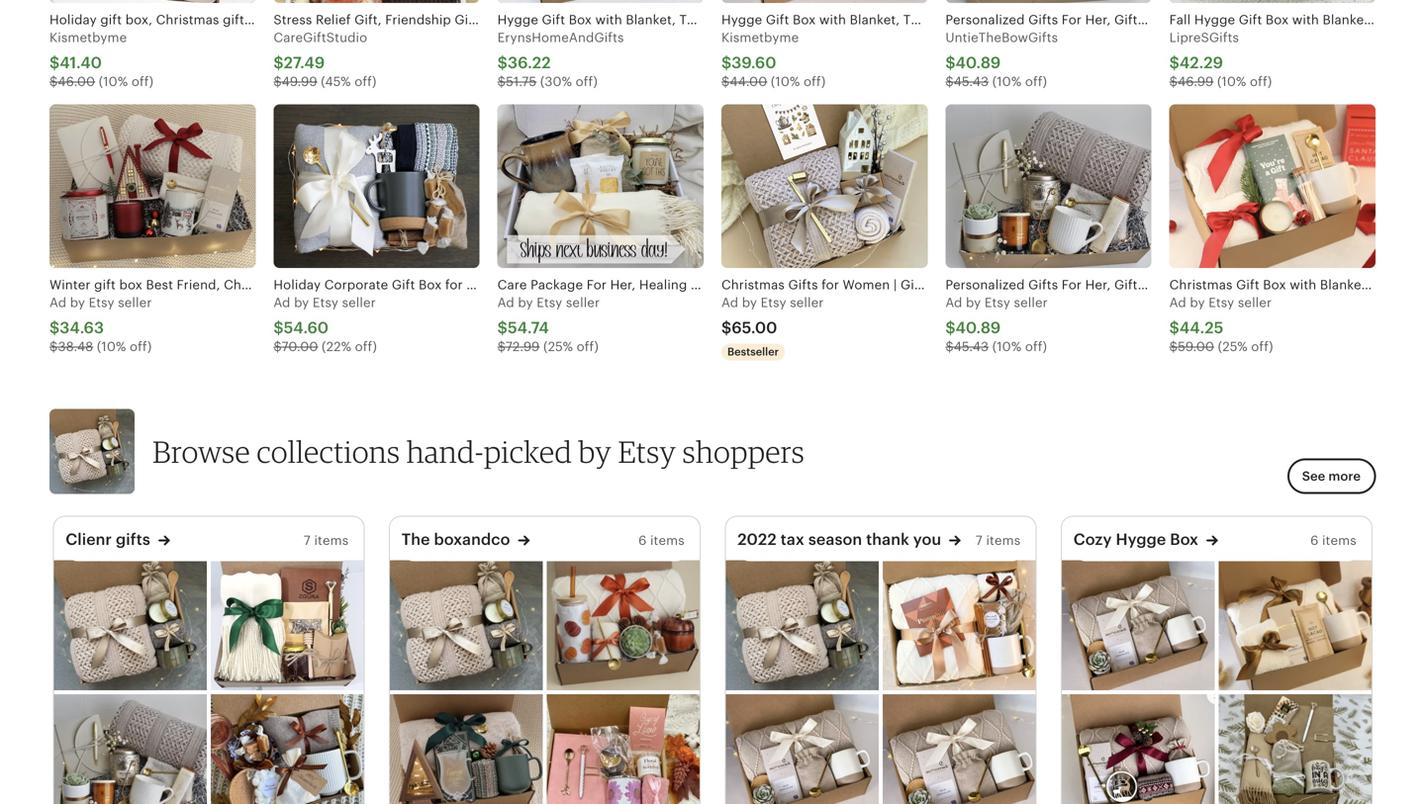 Task type: describe. For each thing, give the bounding box(es) containing it.
clienr
[[66, 531, 112, 549]]

sending a hug gift box, fall gift box, hygge gift, birthday gift, self care gift basket, thank you gift box, care package, cheer up, fll image
[[211, 695, 364, 805]]

d for 44.25
[[1178, 296, 1187, 311]]

7 items for 2022 tax season thank you
[[976, 534, 1021, 548]]

shoppers
[[683, 434, 805, 470]]

caregiftstudio
[[274, 30, 367, 45]]

holiday gift box, christmas gift idea, warm gift, winter gift box, sending a hug, gift box for women, hygge gift, new years gift idea image
[[49, 0, 256, 3]]

caregiftstudio $ 27.49 $ 49.99 (45% off)
[[274, 30, 377, 89]]

(25% for 54.74
[[543, 339, 573, 354]]

(25% for 44.25
[[1218, 339, 1248, 354]]

a for 44.25
[[1170, 296, 1179, 311]]

72.99
[[506, 339, 540, 354]]

etsy for 65.00
[[761, 296, 787, 311]]

picked
[[484, 434, 572, 470]]

more
[[1329, 469, 1361, 484]]

browse collections hand-picked by etsy shoppers
[[152, 434, 805, 470]]

6 items for cozy hygge box
[[1311, 534, 1357, 548]]

off) inside the a d b y etsy seller $ 44.25 $ 59.00 (25% off)
[[1251, 339, 1274, 354]]

care package for her, birthday gift basket, get well soon gift, gift box for women, hygge gift box, thinking of you gift, self care package image
[[547, 561, 700, 691]]

seller for 65.00
[[790, 296, 824, 311]]

7 items for clienr gifts
[[304, 534, 349, 548]]

d for 54.60
[[282, 296, 291, 311]]

birthday gift box, sister birthday gift, birthday gift basket, happy birthday box, womens birthday gift, best friend birthday image
[[390, 695, 543, 805]]

clienr gifts
[[66, 531, 150, 549]]

thinking of you gift, self care gift box, hygge gift box, cozy gift box, box of sunshine, hug in a box, sending a hug, comfort gift basket image
[[1219, 695, 1372, 805]]

(10% for 42.29
[[1217, 74, 1247, 89]]

(10% for 41.40
[[99, 74, 128, 89]]

a d b y etsy seller $ 34.63 $ 38.48 (10% off)
[[49, 296, 152, 354]]

boxandco
[[434, 531, 510, 549]]

hand-
[[407, 434, 484, 470]]

you
[[913, 531, 942, 549]]

cozy
[[1074, 531, 1112, 549]]

44.00
[[730, 74, 767, 89]]

y for 65.00
[[750, 296, 757, 311]]

a for 40.89
[[946, 296, 955, 311]]

off) inside erynshomeandgifts $ 36.22 $ 51.75 (30% off)
[[576, 74, 598, 89]]

kismetbyme $ 41.40 $ 46.00 (10% off)
[[49, 30, 154, 89]]

thank
[[866, 531, 910, 549]]

hygge gift box, engraved gift, cozy gift box, cashmere scarf gift, personalized gift box, spa gift box,  sending a hug, thinking of you gift image
[[211, 561, 364, 691]]

2022 tax season thank you
[[738, 531, 942, 549]]

27.49
[[284, 54, 325, 72]]

erynshomeandgifts $ 36.22 $ 51.75 (30% off)
[[498, 30, 624, 89]]

46.00
[[58, 74, 95, 89]]

51.75
[[506, 74, 537, 89]]

off) inside kismetbyme $ 39.60 $ 44.00 (10% off)
[[804, 74, 826, 89]]

seller for 34.63
[[118, 296, 152, 311]]

65.00
[[732, 319, 778, 337]]

warm and cozy gift box with blanket | fall vibes gift set |  fall care package | hygge gift box | personalized gift | handmade mug image
[[1219, 561, 1372, 691]]

a d b y etsy seller $ 54.60 $ 70.00 (22% off)
[[274, 296, 377, 354]]

d for 65.00
[[730, 296, 739, 311]]

off) inside a d b y etsy seller $ 34.63 $ 38.48 (10% off)
[[130, 339, 152, 354]]

christmas gift box with blanket | appreciation to employees gift box| gift for your loved one | personalized gift | handmade holiday gifts image
[[1170, 105, 1376, 268]]

care package for her, healing vibes gift, sending love and hugs, get well soon, cheer up gift box, gift for best friend, coffee gift box image
[[498, 105, 704, 268]]

off) inside lipresgifts $ 42.29 $ 46.99 (10% off)
[[1250, 74, 1272, 89]]

d for 34.63
[[58, 296, 66, 311]]

lipresgifts $ 42.29 $ 46.99 (10% off)
[[1170, 30, 1272, 89]]

classy gift basket for women | cozy gift box with blanket, socks, candle | self care gift box, care package, gifts for her for any occasion image for tax
[[726, 561, 879, 691]]

seller for 54.74
[[566, 296, 600, 311]]

(10% for 40.89
[[993, 74, 1022, 89]]

a for 54.60
[[274, 296, 282, 311]]

winter gift box best friend, christmas gift basket hygge, holiday gift box for women, gift idea, care package for her warm gift set image
[[49, 105, 256, 268]]

items for 2022 tax season thank you
[[986, 534, 1021, 548]]

hygge
[[1116, 531, 1166, 549]]

seller for 54.60
[[342, 296, 376, 311]]

2 vertical spatial personalized gifts for her, gift box for women, best friend birthday gifts, self care box, thinking of you care package, thank you gift box image
[[54, 695, 207, 805]]

(10% inside a d b y etsy seller $ 34.63 $ 38.48 (10% off)
[[97, 339, 126, 354]]

54.74
[[508, 319, 549, 337]]

etsy for 44.25
[[1209, 296, 1235, 311]]

collections
[[257, 434, 400, 470]]

holiday corporate gift box for clients employees secret santa gift for friends and coworkers, hygge gift box, employee appreciation gift box image
[[274, 105, 480, 268]]

items for clienr gifts
[[314, 534, 349, 548]]

etsy for 54.74
[[537, 296, 563, 311]]

d for 54.74
[[506, 296, 515, 311]]

7 for clienr gifts
[[304, 534, 311, 548]]

(22%
[[322, 339, 351, 354]]

see more
[[1302, 469, 1361, 484]]

etsy for 40.89
[[985, 296, 1011, 311]]

browse
[[152, 434, 250, 470]]

kismetbyme for 39.60
[[722, 30, 799, 45]]



Task type: vqa. For each thing, say whether or not it's contained in the screenshot.


Task type: locate. For each thing, give the bounding box(es) containing it.
classy gift basket for women | cozy gift box with blanket, socks, candle | self care gift box, care package, gifts for her for any occasion image for boxandco
[[390, 561, 543, 691]]

1 horizontal spatial 7
[[976, 534, 983, 548]]

y inside a d b y etsy seller $ 54.60 $ 70.00 (22% off)
[[302, 296, 309, 311]]

1 6 from the left
[[639, 534, 647, 548]]

4 items from the left
[[1322, 534, 1357, 548]]

d inside a d b y etsy seller $ 54.60 $ 70.00 (22% off)
[[282, 296, 291, 311]]

d inside a d b y etsy seller $ 34.63 $ 38.48 (10% off)
[[58, 296, 66, 311]]

1 y from the left
[[78, 296, 85, 311]]

1 horizontal spatial 6 items
[[1311, 534, 1357, 548]]

a inside a d b y etsy seller $ 40.89 $ 45.43 (10% off)
[[946, 296, 955, 311]]

2 seller from the left
[[342, 296, 376, 311]]

y for 40.89
[[974, 296, 981, 311]]

6 for the boxandco
[[639, 534, 647, 548]]

untiethebowgifts
[[946, 30, 1058, 45]]

the
[[402, 531, 430, 549]]

seller inside a d b y etsy seller $ 40.89 $ 45.43 (10% off)
[[1014, 296, 1048, 311]]

$
[[49, 54, 60, 72], [274, 54, 284, 72], [498, 54, 508, 72], [722, 54, 732, 72], [946, 54, 956, 72], [1170, 54, 1180, 72], [49, 74, 58, 89], [274, 74, 282, 89], [498, 74, 506, 89], [722, 74, 730, 89], [946, 74, 954, 89], [1170, 74, 1178, 89], [49, 319, 60, 337], [274, 319, 284, 337], [498, 319, 508, 337], [722, 319, 732, 337], [946, 319, 956, 337], [1170, 319, 1180, 337], [49, 339, 58, 354], [274, 339, 282, 354], [498, 339, 506, 354], [946, 339, 954, 354], [1170, 339, 1178, 354]]

6 items up 'care package for her, birthday gift basket, get well soon gift, gift box for women, hygge gift box, thinking of you gift, self care package' image
[[639, 534, 685, 548]]

6 down see
[[1311, 534, 1319, 548]]

classy gift basket for women | cozy gift box with blanket, socks, candle | self care gift box, care package, gifts for her for any occasion image down tax
[[726, 561, 879, 691]]

items right you
[[986, 534, 1021, 548]]

1 horizontal spatial 7 items
[[976, 534, 1021, 548]]

by
[[579, 434, 612, 470]]

59.00
[[1178, 339, 1215, 354]]

5 a from the left
[[946, 296, 955, 311]]

6 y from the left
[[1198, 296, 1205, 311]]

y for 54.60
[[302, 296, 309, 311]]

1 seller from the left
[[118, 296, 152, 311]]

4 y from the left
[[750, 296, 757, 311]]

y for 34.63
[[78, 296, 85, 311]]

7 up hygge gift box, engraved gift, cozy gift box, cashmere scarf gift, personalized gift box, spa gift box,  sending a hug, thinking of you gift image
[[304, 534, 311, 548]]

classy gift basket for women | cozy gift box with blanket, socks, candle | self care gift box, care package, gifts for her for any occasion image for gifts
[[54, 561, 207, 691]]

7 items
[[304, 534, 349, 548], [976, 534, 1021, 548]]

3 classy gift basket for women | cozy gift box with blanket, socks, candle | self care gift box, care package, gifts for her for any occasion image from the left
[[726, 561, 879, 691]]

44.25
[[1180, 319, 1224, 337]]

(10% inside lipresgifts $ 42.29 $ 46.99 (10% off)
[[1217, 74, 1247, 89]]

3 b from the left
[[518, 296, 526, 311]]

y inside a d b y etsy seller $ 40.89 $ 45.43 (10% off)
[[974, 296, 981, 311]]

1 a from the left
[[49, 296, 58, 311]]

2 b from the left
[[294, 296, 302, 311]]

7 items down collections
[[304, 534, 349, 548]]

b inside a d b y etsy seller $ 34.63 $ 38.48 (10% off)
[[70, 296, 78, 311]]

54.60
[[284, 319, 329, 337]]

34.63
[[60, 319, 104, 337]]

1 vertical spatial 45.43
[[954, 339, 989, 354]]

3 items from the left
[[986, 534, 1021, 548]]

d inside a d b y etsy seller $ 40.89 $ 45.43 (10% off)
[[954, 296, 963, 311]]

b inside a d b y etsy seller $ 40.89 $ 45.43 (10% off)
[[966, 296, 974, 311]]

a for 34.63
[[49, 296, 58, 311]]

see
[[1302, 469, 1326, 484]]

40.89
[[956, 54, 1001, 72], [956, 319, 1001, 337]]

4 b from the left
[[742, 296, 750, 311]]

6 items
[[639, 534, 685, 548], [1311, 534, 1357, 548]]

5 seller from the left
[[1014, 296, 1048, 311]]

etsy inside a d b y etsy seller $ 40.89 $ 45.43 (10% off)
[[985, 296, 1011, 311]]

46.99
[[1178, 74, 1214, 89]]

a
[[49, 296, 58, 311], [274, 296, 282, 311], [498, 296, 507, 311], [722, 296, 731, 311], [946, 296, 955, 311], [1170, 296, 1179, 311]]

(10%
[[99, 74, 128, 89], [771, 74, 800, 89], [993, 74, 1022, 89], [1217, 74, 1247, 89], [97, 339, 126, 354], [993, 339, 1022, 354]]

a d b y etsy seller $ 54.74 $ 72.99 (25% off)
[[498, 296, 600, 354]]

3 y from the left
[[526, 296, 533, 311]]

(10% inside the 'kismetbyme $ 41.40 $ 46.00 (10% off)'
[[99, 74, 128, 89]]

etsy inside a d b y etsy seller $ 54.60 $ 70.00 (22% off)
[[313, 296, 339, 311]]

kismetbyme $ 39.60 $ 44.00 (10% off)
[[722, 30, 826, 89]]

7 items right you
[[976, 534, 1021, 548]]

etsy for 54.60
[[313, 296, 339, 311]]

items left the 2022
[[650, 534, 685, 548]]

40.89 inside a d b y etsy seller $ 40.89 $ 45.43 (10% off)
[[956, 319, 1001, 337]]

1 d from the left
[[58, 296, 66, 311]]

lipresgifts
[[1170, 30, 1239, 45]]

seller inside a d b y etsy seller $ 34.63 $ 38.48 (10% off)
[[118, 296, 152, 311]]

y inside a d b y etsy seller $ 34.63 $ 38.48 (10% off)
[[78, 296, 85, 311]]

items left the
[[314, 534, 349, 548]]

(10% for 39.60
[[771, 74, 800, 89]]

tax
[[781, 531, 805, 549]]

(30%
[[540, 74, 572, 89]]

(10% inside a d b y etsy seller $ 40.89 $ 45.43 (10% off)
[[993, 339, 1022, 354]]

untiethebowgifts $ 40.89 $ 45.43 (10% off)
[[946, 30, 1058, 89]]

erynshomeandgifts
[[498, 30, 624, 45]]

kismetbyme up 41.40 at the top of page
[[49, 30, 127, 45]]

6 up 'care package for her, birthday gift basket, get well soon gift, gift box for women, hygge gift box, thinking of you gift, self care package' image
[[639, 534, 647, 548]]

the boxandco
[[402, 531, 510, 549]]

0 vertical spatial 45.43
[[954, 74, 989, 89]]

a d b y etsy seller $ 40.89 $ 45.43 (10% off)
[[946, 296, 1048, 354]]

d
[[58, 296, 66, 311], [282, 296, 291, 311], [506, 296, 515, 311], [730, 296, 739, 311], [954, 296, 963, 311], [1178, 296, 1187, 311]]

2 d from the left
[[282, 296, 291, 311]]

1 b from the left
[[70, 296, 78, 311]]

d for 40.89
[[954, 296, 963, 311]]

box
[[1170, 531, 1199, 549]]

hygge gift box with blanket, thank you gift, thank you gift for friend, thank you gift box, thank you gift mentor, teacher, coworker image
[[498, 0, 704, 3], [722, 0, 928, 3], [1062, 561, 1215, 691], [726, 695, 879, 805]]

seller inside a d b y etsy seller $ 65.00 bestseller
[[790, 296, 824, 311]]

etsy inside the a d b y etsy seller $ 44.25 $ 59.00 (25% off)
[[1209, 296, 1235, 311]]

6 items down see more link
[[1311, 534, 1357, 548]]

cozy hygge box
[[1074, 531, 1199, 549]]

etsy inside a d b y etsy seller $ 54.74 $ 72.99 (25% off)
[[537, 296, 563, 311]]

40.89 inside untiethebowgifts $ 40.89 $ 45.43 (10% off)
[[956, 54, 1001, 72]]

(25% down 54.74
[[543, 339, 573, 354]]

personalized gifts for her, gift box for women, best friend birthday gifts, self care box, thinking of you care package, thank you gift box image
[[946, 0, 1152, 3], [946, 105, 1152, 268], [54, 695, 207, 805]]

kismetbyme for 41.40
[[49, 30, 127, 45]]

$ inside a d b y etsy seller $ 65.00 bestseller
[[722, 319, 732, 337]]

off) inside untiethebowgifts $ 40.89 $ 45.43 (10% off)
[[1025, 74, 1047, 89]]

y inside a d b y etsy seller $ 54.74 $ 72.99 (25% off)
[[526, 296, 533, 311]]

seller for 44.25
[[1238, 296, 1272, 311]]

b inside the a d b y etsy seller $ 44.25 $ 59.00 (25% off)
[[1190, 296, 1199, 311]]

2 a from the left
[[274, 296, 282, 311]]

b for 65.00
[[742, 296, 750, 311]]

3 seller from the left
[[566, 296, 600, 311]]

cozy fall gift boxes care package for her, birthday gift basket, get well soon gift, hygge gift box, thinking of you gift, self care package image
[[1062, 695, 1215, 805]]

0 horizontal spatial classy gift basket for women | cozy gift box with blanket, socks, candle | self care gift box, care package, gifts for her for any occasion image
[[54, 561, 207, 691]]

thank you for helping me grow, thank you gift succulent box, wood card, mentor professor teacher appreciation gift box, cozy care package image
[[883, 695, 1036, 805]]

y inside the a d b y etsy seller $ 44.25 $ 59.00 (25% off)
[[1198, 296, 1205, 311]]

(25% inside the a d b y etsy seller $ 44.25 $ 59.00 (25% off)
[[1218, 339, 1248, 354]]

kismetbyme up 39.60 at the top of page
[[722, 30, 799, 45]]

1 (25% from the left
[[543, 339, 573, 354]]

2 7 items from the left
[[976, 534, 1021, 548]]

y inside a d b y etsy seller $ 65.00 bestseller
[[750, 296, 757, 311]]

5 d from the left
[[954, 296, 963, 311]]

bestseller
[[728, 346, 779, 358]]

1 kismetbyme from the left
[[49, 30, 127, 45]]

0 horizontal spatial 7
[[304, 534, 311, 548]]

39.60
[[732, 54, 777, 72]]

2 6 from the left
[[1311, 534, 1319, 548]]

b for 44.25
[[1190, 296, 1199, 311]]

2 horizontal spatial classy gift basket for women | cozy gift box with blanket, socks, candle | self care gift box, care package, gifts for her for any occasion image
[[726, 561, 879, 691]]

2 (25% from the left
[[1218, 339, 1248, 354]]

(25% down 44.25
[[1218, 339, 1248, 354]]

1 horizontal spatial classy gift basket for women | cozy gift box with blanket, socks, candle | self care gift box, care package, gifts for her for any occasion image
[[390, 561, 543, 691]]

5 b from the left
[[966, 296, 974, 311]]

stress relief gift, friendship gift, self care box for women, care package for her, mental health self care package for her, hygge gift box image
[[274, 0, 480, 3]]

1 classy gift basket for women | cozy gift box with blanket, socks, candle | self care gift box, care package, gifts for her for any occasion image from the left
[[54, 561, 207, 691]]

a d b y etsy seller $ 65.00 bestseller
[[722, 296, 824, 358]]

6 a from the left
[[1170, 296, 1179, 311]]

49.99
[[282, 74, 317, 89]]

b inside a d b y etsy seller $ 65.00 bestseller
[[742, 296, 750, 311]]

items
[[314, 534, 349, 548], [650, 534, 685, 548], [986, 534, 1021, 548], [1322, 534, 1357, 548]]

items for cozy hygge box
[[1322, 534, 1357, 548]]

kismetbyme inside kismetbyme $ 39.60 $ 44.00 (10% off)
[[722, 30, 799, 45]]

seller inside a d b y etsy seller $ 54.74 $ 72.99 (25% off)
[[566, 296, 600, 311]]

b for 54.74
[[518, 296, 526, 311]]

42.29
[[1180, 54, 1224, 72]]

y
[[78, 296, 85, 311], [302, 296, 309, 311], [526, 296, 533, 311], [750, 296, 757, 311], [974, 296, 981, 311], [1198, 296, 1205, 311]]

4 seller from the left
[[790, 296, 824, 311]]

off) inside a d b y etsy seller $ 54.74 $ 72.99 (25% off)
[[577, 339, 599, 354]]

1 horizontal spatial kismetbyme
[[722, 30, 799, 45]]

6 items for the boxandco
[[639, 534, 685, 548]]

b for 40.89
[[966, 296, 974, 311]]

b for 54.60
[[294, 296, 302, 311]]

seller for 40.89
[[1014, 296, 1048, 311]]

a for 54.74
[[498, 296, 507, 311]]

1 horizontal spatial 6
[[1311, 534, 1319, 548]]

a for 65.00
[[722, 296, 731, 311]]

a inside a d b y etsy seller $ 54.60 $ 70.00 (22% off)
[[274, 296, 282, 311]]

etsy for 34.63
[[89, 296, 114, 311]]

2 classy gift basket for women | cozy gift box with blanket, socks, candle | self care gift box, care package, gifts for her for any occasion image from the left
[[390, 561, 543, 691]]

seller
[[118, 296, 152, 311], [342, 296, 376, 311], [566, 296, 600, 311], [790, 296, 824, 311], [1014, 296, 1048, 311], [1238, 296, 1272, 311]]

a inside a d b y etsy seller $ 65.00 bestseller
[[722, 296, 731, 311]]

36.22
[[508, 54, 551, 72]]

1 45.43 from the top
[[954, 74, 989, 89]]

6 seller from the left
[[1238, 296, 1272, 311]]

a d b y etsy seller $ 44.25 $ 59.00 (25% off)
[[1170, 296, 1274, 354]]

45.43 inside untiethebowgifts $ 40.89 $ 45.43 (10% off)
[[954, 74, 989, 89]]

b inside a d b y etsy seller $ 54.74 $ 72.99 (25% off)
[[518, 296, 526, 311]]

0 vertical spatial personalized gifts for her, gift box for women, best friend birthday gifts, self care box, thinking of you care package, thank you gift box image
[[946, 0, 1152, 3]]

1 7 from the left
[[304, 534, 311, 548]]

a inside a d b y etsy seller $ 54.74 $ 72.99 (25% off)
[[498, 296, 507, 311]]

etsy inside a d b y etsy seller $ 65.00 bestseller
[[761, 296, 787, 311]]

2 6 items from the left
[[1311, 534, 1357, 548]]

7 right you
[[976, 534, 983, 548]]

2022
[[738, 531, 777, 549]]

6 b from the left
[[1190, 296, 1199, 311]]

(25% inside a d b y etsy seller $ 54.74 $ 72.99 (25% off)
[[543, 339, 573, 354]]

gifts
[[116, 531, 150, 549]]

fall gift box, gift for women, birthday gift for her, care package, self care gift box, get well gift, anniversary gifts, sympathy gift box image
[[883, 561, 1036, 691]]

a inside the a d b y etsy seller $ 44.25 $ 59.00 (25% off)
[[1170, 296, 1179, 311]]

season
[[809, 531, 862, 549]]

6 d from the left
[[1178, 296, 1187, 311]]

4 a from the left
[[722, 296, 731, 311]]

fall hygge gift box with blanket, thank you gift for friend, thank you gift box, thank you gift mentor, teacher, coworker image
[[1170, 0, 1376, 3]]

(10% inside untiethebowgifts $ 40.89 $ 45.43 (10% off)
[[993, 74, 1022, 89]]

6 for cozy hygge box
[[1311, 534, 1319, 548]]

d inside the a d b y etsy seller $ 44.25 $ 59.00 (25% off)
[[1178, 296, 1187, 311]]

38.48
[[58, 339, 93, 354]]

b inside a d b y etsy seller $ 54.60 $ 70.00 (22% off)
[[294, 296, 302, 311]]

d inside a d b y etsy seller $ 65.00 bestseller
[[730, 296, 739, 311]]

classy gift basket for women | cozy gift box with blanket, socks, candle | self care gift box, care package, gifts for her for any occasion image down boxandco
[[390, 561, 543, 691]]

7
[[304, 534, 311, 548], [976, 534, 983, 548]]

b for 34.63
[[70, 296, 78, 311]]

0 horizontal spatial 7 items
[[304, 534, 349, 548]]

etsy
[[89, 296, 114, 311], [313, 296, 339, 311], [537, 296, 563, 311], [761, 296, 787, 311], [985, 296, 1011, 311], [1209, 296, 1235, 311], [618, 434, 676, 470]]

y for 54.74
[[526, 296, 533, 311]]

0 horizontal spatial 6 items
[[639, 534, 685, 548]]

etsy inside a d b y etsy seller $ 34.63 $ 38.48 (10% off)
[[89, 296, 114, 311]]

(10% inside kismetbyme $ 39.60 $ 44.00 (10% off)
[[771, 74, 800, 89]]

see more link
[[1288, 459, 1376, 495]]

45.43 inside a d b y etsy seller $ 40.89 $ 45.43 (10% off)
[[954, 339, 989, 354]]

2 45.43 from the top
[[954, 339, 989, 354]]

1 vertical spatial personalized gifts for her, gift box for women, best friend birthday gifts, self care box, thinking of you care package, thank you gift box image
[[946, 105, 1152, 268]]

2 y from the left
[[302, 296, 309, 311]]

3 a from the left
[[498, 296, 507, 311]]

6
[[639, 534, 647, 548], [1311, 534, 1319, 548]]

seller inside a d b y etsy seller $ 54.60 $ 70.00 (22% off)
[[342, 296, 376, 311]]

1 vertical spatial 40.89
[[956, 319, 1001, 337]]

off) inside caregiftstudio $ 27.49 $ 49.99 (45% off)
[[355, 74, 377, 89]]

0 horizontal spatial (25%
[[543, 339, 573, 354]]

2 7 from the left
[[976, 534, 983, 548]]

off) inside a d b y etsy seller $ 54.60 $ 70.00 (22% off)
[[355, 339, 377, 354]]

2 40.89 from the top
[[956, 319, 1001, 337]]

kismetbyme inside the 'kismetbyme $ 41.40 $ 46.00 (10% off)'
[[49, 30, 127, 45]]

4 d from the left
[[730, 296, 739, 311]]

seller inside the a d b y etsy seller $ 44.25 $ 59.00 (25% off)
[[1238, 296, 1272, 311]]

off) inside a d b y etsy seller $ 40.89 $ 45.43 (10% off)
[[1025, 339, 1047, 354]]

5 y from the left
[[974, 296, 981, 311]]

7 for 2022 tax season thank you
[[976, 534, 983, 548]]

(45%
[[321, 74, 351, 89]]

45.43
[[954, 74, 989, 89], [954, 339, 989, 354]]

1 40.89 from the top
[[956, 54, 1001, 72]]

(25%
[[543, 339, 573, 354], [1218, 339, 1248, 354]]

1 7 items from the left
[[304, 534, 349, 548]]

70.00
[[282, 339, 318, 354]]

off)
[[132, 74, 154, 89], [355, 74, 377, 89], [576, 74, 598, 89], [804, 74, 826, 89], [1025, 74, 1047, 89], [1250, 74, 1272, 89], [130, 339, 152, 354], [355, 339, 377, 354], [577, 339, 599, 354], [1025, 339, 1047, 354], [1251, 339, 1274, 354]]

off) inside the 'kismetbyme $ 41.40 $ 46.00 (10% off)'
[[132, 74, 154, 89]]

y for 44.25
[[1198, 296, 1205, 311]]

1 items from the left
[[314, 534, 349, 548]]

classy gift basket for women | cozy gift box with blanket, socks, candle | self care gift box, care package, gifts for her for any occasion image down gifts
[[54, 561, 207, 691]]

1 6 items from the left
[[639, 534, 685, 548]]

happy birthday box, hygge gift basket, cozy happy birthday box for her, birthday care package, birthday gift, hygge gift basket image
[[547, 695, 700, 805]]

christmas gifts for women | gift basket for her with blanket & socks | hygge gift box for friend, mom, sister, holiday self care gift box image
[[722, 105, 928, 268]]

2 kismetbyme from the left
[[722, 30, 799, 45]]

1 horizontal spatial (25%
[[1218, 339, 1248, 354]]

0 vertical spatial 40.89
[[956, 54, 1001, 72]]

a inside a d b y etsy seller $ 34.63 $ 38.48 (10% off)
[[49, 296, 58, 311]]

0 horizontal spatial kismetbyme
[[49, 30, 127, 45]]

2 items from the left
[[650, 534, 685, 548]]

d inside a d b y etsy seller $ 54.74 $ 72.99 (25% off)
[[506, 296, 515, 311]]

items for the boxandco
[[650, 534, 685, 548]]

kismetbyme
[[49, 30, 127, 45], [722, 30, 799, 45]]

41.40
[[60, 54, 102, 72]]

b
[[70, 296, 78, 311], [294, 296, 302, 311], [518, 296, 526, 311], [742, 296, 750, 311], [966, 296, 974, 311], [1190, 296, 1199, 311]]

classy gift basket for women | cozy gift box with blanket, socks, candle | self care gift box, care package, gifts for her for any occasion image
[[54, 561, 207, 691], [390, 561, 543, 691], [726, 561, 879, 691]]

items down more
[[1322, 534, 1357, 548]]

0 horizontal spatial 6
[[639, 534, 647, 548]]

3 d from the left
[[506, 296, 515, 311]]



